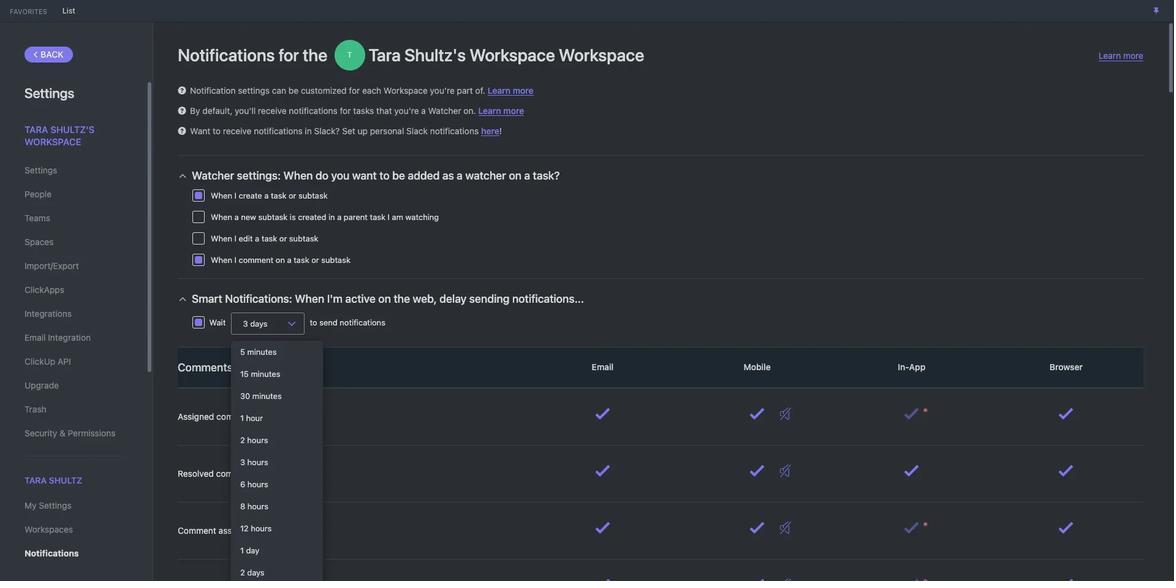 Task type: locate. For each thing, give the bounding box(es) containing it.
notification settings can be customized for each workspace you're part of. learn more
[[190, 85, 534, 96]]

the
[[303, 45, 328, 65], [394, 292, 410, 305]]

when i comment on a task or subtask
[[211, 255, 351, 265]]

minutes right 15
[[251, 369, 280, 379]]

0 vertical spatial be
[[289, 85, 299, 96]]

1 vertical spatial more
[[513, 85, 534, 95]]

assigned
[[219, 525, 254, 536]]

0 vertical spatial the
[[303, 45, 328, 65]]

1 horizontal spatial the
[[394, 292, 410, 305]]

tara for tara shultz
[[25, 475, 47, 485]]

0 horizontal spatial or
[[279, 234, 287, 243]]

notifications link
[[25, 543, 122, 564]]

permissions
[[68, 428, 116, 438]]

0 horizontal spatial shultz's
[[50, 124, 94, 135]]

notifications:
[[225, 292, 292, 305]]

app
[[909, 362, 926, 372]]

hours down hour
[[247, 435, 268, 445]]

the left t
[[303, 45, 328, 65]]

to
[[213, 126, 221, 136], [380, 169, 390, 182], [310, 318, 317, 328], [256, 525, 264, 536]]

settings up people
[[25, 165, 57, 175]]

for left each
[[349, 85, 360, 96]]

notifications inside by default, you'll receive notifications for tasks that you're a watcher on. learn more
[[289, 105, 338, 116]]

comments
[[216, 411, 258, 422], [216, 468, 258, 479]]

0 vertical spatial off image
[[780, 408, 791, 420]]

2 vertical spatial for
[[340, 105, 351, 116]]

watcher left settings:
[[192, 169, 234, 182]]

shultz's inside the tara shultz's workspace
[[50, 124, 94, 135]]

1 vertical spatial 1
[[240, 545, 244, 555]]

in left slack?
[[305, 126, 312, 136]]

notifications...
[[512, 292, 584, 305]]

3
[[243, 318, 248, 328], [240, 457, 245, 467]]

1 for 1 day
[[240, 545, 244, 555]]

1 horizontal spatial notifications
[[178, 45, 275, 65]]

0 horizontal spatial watcher
[[192, 169, 234, 182]]

when for when i edit a task or subtask
[[211, 234, 232, 243]]

i for when i comment on a task or subtask
[[234, 255, 237, 265]]

you're inside by default, you'll receive notifications for tasks that you're a watcher on. learn more
[[394, 105, 419, 116]]

1 vertical spatial receive
[[223, 126, 252, 136]]

0 vertical spatial 1
[[240, 413, 244, 423]]

when left i'm
[[295, 292, 324, 305]]

in inside "want to receive notifications in slack? set up personal slack notifications here !"
[[305, 126, 312, 136]]

settings element
[[0, 22, 153, 581]]

watching
[[405, 212, 439, 222]]

in right the created at the left top of page
[[328, 212, 335, 222]]

on right watcher
[[509, 169, 522, 182]]

0 horizontal spatial be
[[289, 85, 299, 96]]

receive inside by default, you'll receive notifications for tasks that you're a watcher on. learn more
[[258, 105, 287, 116]]

1 vertical spatial be
[[392, 169, 405, 182]]

1 horizontal spatial email
[[590, 362, 616, 372]]

clickup api
[[25, 356, 71, 367]]

i left edit
[[234, 234, 237, 243]]

email inside 'settings' element
[[25, 332, 46, 343]]

1 vertical spatial email
[[590, 362, 616, 372]]

when left do
[[283, 169, 313, 182]]

1 vertical spatial 3
[[240, 457, 245, 467]]

spaces link
[[25, 232, 122, 253]]

my
[[25, 500, 36, 511]]

1 left hour
[[240, 413, 244, 423]]

1 vertical spatial 2
[[240, 568, 245, 577]]

created
[[298, 212, 326, 222]]

or down the created at the left top of page
[[312, 255, 319, 265]]

0 horizontal spatial receive
[[223, 126, 252, 136]]

0 vertical spatial tara
[[369, 45, 401, 65]]

off image
[[780, 408, 791, 420], [780, 465, 791, 477], [780, 579, 791, 581]]

for inside by default, you'll receive notifications for tasks that you're a watcher on. learn more
[[340, 105, 351, 116]]

hours for 8 hours
[[247, 501, 268, 511]]

notifications
[[178, 45, 275, 65], [25, 548, 79, 558]]

is
[[290, 212, 296, 222]]

when left new
[[211, 212, 232, 222]]

when
[[283, 169, 313, 182], [211, 191, 232, 200], [211, 212, 232, 222], [211, 234, 232, 243], [211, 255, 232, 265], [295, 292, 324, 305]]

2 vertical spatial learn more link
[[478, 105, 524, 116]]

0 vertical spatial receive
[[258, 105, 287, 116]]

2 vertical spatial or
[[312, 255, 319, 265]]

assigned
[[178, 411, 214, 422]]

tara
[[369, 45, 401, 65], [25, 124, 48, 135], [25, 475, 47, 485]]

0 vertical spatial notifications
[[178, 45, 275, 65]]

api
[[58, 356, 71, 367]]

customized
[[301, 85, 347, 96]]

task right edit
[[262, 234, 277, 243]]

receive down can
[[258, 105, 287, 116]]

2 for 2 days
[[240, 568, 245, 577]]

0 vertical spatial shultz's
[[405, 45, 466, 65]]

on right active
[[378, 292, 391, 305]]

0 horizontal spatial you're
[[394, 105, 419, 116]]

0 vertical spatial 3
[[243, 318, 248, 328]]

hours right 6
[[247, 479, 268, 489]]

2 vertical spatial on
[[378, 292, 391, 305]]

8 hours
[[240, 501, 268, 511]]

comment
[[178, 525, 216, 536]]

2 vertical spatial more
[[503, 105, 524, 116]]

0 horizontal spatial notifications
[[25, 548, 79, 558]]

on
[[509, 169, 522, 182], [276, 255, 285, 265], [378, 292, 391, 305]]

tara shultz
[[25, 475, 82, 485]]

minutes right 30
[[252, 391, 282, 401]]

1 horizontal spatial shultz's
[[405, 45, 466, 65]]

you're
[[430, 85, 455, 96], [394, 105, 419, 116]]

tara for tara shultz's workspace workspace
[[369, 45, 401, 65]]

more inside by default, you'll receive notifications for tasks that you're a watcher on. learn more
[[503, 105, 524, 116]]

0 vertical spatial learn more link
[[1099, 50, 1144, 61]]

here
[[481, 125, 499, 136]]

2 vertical spatial learn
[[478, 105, 501, 116]]

a right edit
[[255, 234, 259, 243]]

on right the "comment"
[[276, 255, 285, 265]]

the left "web,"
[[394, 292, 410, 305]]

people
[[25, 189, 52, 199]]

minutes right 5
[[247, 347, 277, 357]]

by
[[190, 105, 200, 116]]

receive inside "want to receive notifications in slack? set up personal slack notifications here !"
[[223, 126, 252, 136]]

1 vertical spatial tara
[[25, 124, 48, 135]]

1 horizontal spatial be
[[392, 169, 405, 182]]

you're for a
[[394, 105, 419, 116]]

0 vertical spatial on
[[509, 169, 522, 182]]

comments up 6
[[216, 468, 258, 479]]

hours up 6 hours
[[247, 457, 268, 467]]

1 vertical spatial for
[[349, 85, 360, 96]]

list
[[62, 6, 75, 15]]

1 vertical spatial notifications
[[25, 548, 79, 558]]

0 horizontal spatial in
[[305, 126, 312, 136]]

workspace
[[470, 45, 555, 65], [559, 45, 644, 65], [384, 85, 428, 96], [25, 136, 81, 147]]

when left edit
[[211, 234, 232, 243]]

1 vertical spatial you're
[[394, 105, 419, 116]]

0 vertical spatial minutes
[[247, 347, 277, 357]]

notifications inside "notifications" link
[[25, 548, 79, 558]]

for for notifications
[[340, 105, 351, 116]]

you're left part
[[430, 85, 455, 96]]

t
[[347, 50, 352, 59]]

2 horizontal spatial or
[[312, 255, 319, 265]]

tara up my
[[25, 475, 47, 485]]

you
[[331, 169, 350, 182]]

0 horizontal spatial email
[[25, 332, 46, 343]]

1 vertical spatial in
[[328, 212, 335, 222]]

0 vertical spatial or
[[289, 191, 296, 200]]

days down day
[[247, 568, 264, 577]]

2 vertical spatial tara
[[25, 475, 47, 485]]

up
[[358, 126, 368, 136]]

2 1 from the top
[[240, 545, 244, 555]]

receive
[[258, 105, 287, 116], [223, 126, 252, 136]]

1 left day
[[240, 545, 244, 555]]

a left task?
[[524, 169, 530, 182]]

i left the "comment"
[[234, 255, 237, 265]]

1 2 from the top
[[240, 435, 245, 445]]

off image for assigned comments
[[780, 408, 791, 420]]

2 hours
[[240, 435, 268, 445]]

subtask
[[299, 191, 328, 200], [258, 212, 288, 222], [289, 234, 318, 243], [321, 255, 351, 265]]

upgrade
[[25, 380, 59, 390]]

people link
[[25, 184, 122, 205]]

comments down 30
[[216, 411, 258, 422]]

be
[[289, 85, 299, 96], [392, 169, 405, 182]]

12
[[240, 523, 249, 533]]

0 vertical spatial comments
[[216, 411, 258, 422]]

a inside by default, you'll receive notifications for tasks that you're a watcher on. learn more
[[421, 105, 426, 116]]

teams link
[[25, 208, 122, 229]]

watcher
[[465, 169, 506, 182]]

email for email integration
[[25, 332, 46, 343]]

parent
[[344, 212, 368, 222]]

watcher
[[428, 105, 461, 116], [192, 169, 234, 182]]

tara inside the tara shultz's workspace
[[25, 124, 48, 135]]

learn inside notification settings can be customized for each workspace you're part of. learn more
[[488, 85, 511, 95]]

to send notifications
[[308, 318, 385, 328]]

be left added at the left top of page
[[392, 169, 405, 182]]

email for email
[[590, 362, 616, 372]]

0 vertical spatial 2
[[240, 435, 245, 445]]

0 vertical spatial settings
[[25, 85, 74, 101]]

2 down "1 day"
[[240, 568, 245, 577]]

notifications
[[289, 105, 338, 116], [254, 126, 303, 136], [430, 126, 479, 136], [340, 318, 385, 328]]

notifications up notification
[[178, 45, 275, 65]]

you're for part
[[430, 85, 455, 96]]

hours right 12
[[251, 523, 272, 533]]

learn more link for learn
[[478, 105, 524, 116]]

0 vertical spatial days
[[250, 318, 268, 328]]

task left am
[[370, 212, 386, 222]]

1 off image from the top
[[780, 408, 791, 420]]

3 right "wait"
[[243, 318, 248, 328]]

0 horizontal spatial on
[[276, 255, 285, 265]]

0 vertical spatial watcher
[[428, 105, 461, 116]]

more
[[1123, 50, 1144, 61], [513, 85, 534, 95], [503, 105, 524, 116]]

subtask left is
[[258, 212, 288, 222]]

2 vertical spatial off image
[[780, 579, 791, 581]]

settings down 'back' link
[[25, 85, 74, 101]]

notifications down customized
[[289, 105, 338, 116]]

browser
[[1048, 362, 1085, 372]]

1 horizontal spatial in
[[328, 212, 335, 222]]

0 vertical spatial learn
[[1099, 50, 1121, 61]]

hours for 2 hours
[[247, 435, 268, 445]]

wait
[[207, 318, 228, 328]]

for inside notification settings can be customized for each workspace you're part of. learn more
[[349, 85, 360, 96]]

1 vertical spatial off image
[[780, 465, 791, 477]]

1 horizontal spatial or
[[289, 191, 296, 200]]

watcher left on.
[[428, 105, 461, 116]]

tara right t
[[369, 45, 401, 65]]

8
[[240, 501, 245, 511]]

1 vertical spatial days
[[247, 568, 264, 577]]

for left tasks
[[340, 105, 351, 116]]

2 2 from the top
[[240, 568, 245, 577]]

notifications down workspaces
[[25, 548, 79, 558]]

2 down 1 hour
[[240, 435, 245, 445]]

me
[[267, 525, 279, 536]]

receive down you'll
[[223, 126, 252, 136]]

days down notifications:
[[250, 318, 268, 328]]

settings right my
[[39, 500, 72, 511]]

1 horizontal spatial you're
[[430, 85, 455, 96]]

hours for 6 hours
[[247, 479, 268, 489]]

1 vertical spatial shultz's
[[50, 124, 94, 135]]

0 vertical spatial in
[[305, 126, 312, 136]]

1 vertical spatial on
[[276, 255, 285, 265]]

for up can
[[279, 45, 299, 65]]

i left create
[[234, 191, 237, 200]]

1 horizontal spatial watcher
[[428, 105, 461, 116]]

1 vertical spatial learn
[[488, 85, 511, 95]]

learn more link for more
[[488, 85, 534, 95]]

resolved
[[178, 468, 214, 479]]

2
[[240, 435, 245, 445], [240, 568, 245, 577]]

clickapps link
[[25, 279, 122, 300]]

comments for resolved comments
[[216, 468, 258, 479]]

shultz's up part
[[405, 45, 466, 65]]

a
[[421, 105, 426, 116], [457, 169, 463, 182], [524, 169, 530, 182], [264, 191, 269, 200], [234, 212, 239, 222], [337, 212, 342, 222], [255, 234, 259, 243], [287, 255, 292, 265]]

3 up 6
[[240, 457, 245, 467]]

2 off image from the top
[[780, 465, 791, 477]]

minutes
[[247, 347, 277, 357], [251, 369, 280, 379], [252, 391, 282, 401]]

or
[[289, 191, 296, 200], [279, 234, 287, 243], [312, 255, 319, 265]]

0 vertical spatial you're
[[430, 85, 455, 96]]

shultz's up settings link
[[50, 124, 94, 135]]

3 off image from the top
[[780, 579, 791, 581]]

subtask down the created at the left top of page
[[289, 234, 318, 243]]

notifications down you'll
[[254, 126, 303, 136]]

in-
[[898, 362, 909, 372]]

i
[[234, 191, 237, 200], [388, 212, 390, 222], [234, 234, 237, 243], [234, 255, 237, 265]]

1 vertical spatial minutes
[[251, 369, 280, 379]]

be right can
[[289, 85, 299, 96]]

hours right 8
[[247, 501, 268, 511]]

you're inside notification settings can be customized for each workspace you're part of. learn more
[[430, 85, 455, 96]]

settings:
[[237, 169, 281, 182]]

1 vertical spatial comments
[[216, 468, 258, 479]]

1
[[240, 413, 244, 423], [240, 545, 244, 555]]

tara up settings link
[[25, 124, 48, 135]]

1 vertical spatial learn more link
[[488, 85, 534, 95]]

2 horizontal spatial on
[[509, 169, 522, 182]]

days for 3 days
[[250, 318, 268, 328]]

0 vertical spatial email
[[25, 332, 46, 343]]

or for edit
[[279, 234, 287, 243]]

more inside notification settings can be customized for each workspace you're part of. learn more
[[513, 85, 534, 95]]

1 horizontal spatial receive
[[258, 105, 287, 116]]

when left the "comment"
[[211, 255, 232, 265]]

days for 2 days
[[247, 568, 264, 577]]

or for create
[[289, 191, 296, 200]]

1 vertical spatial or
[[279, 234, 287, 243]]

2 vertical spatial minutes
[[252, 391, 282, 401]]

learn inside by default, you'll receive notifications for tasks that you're a watcher on. learn more
[[478, 105, 501, 116]]

when left create
[[211, 191, 232, 200]]

or up when i comment on a task or subtask
[[279, 234, 287, 243]]

15
[[240, 369, 249, 379]]

that
[[376, 105, 392, 116]]

hours for 12 hours
[[251, 523, 272, 533]]

a up slack
[[421, 105, 426, 116]]

want
[[190, 126, 210, 136]]

you're right the that
[[394, 105, 419, 116]]

trash link
[[25, 399, 122, 420]]

or up is
[[289, 191, 296, 200]]

1 1 from the top
[[240, 413, 244, 423]]

3 for 3 hours
[[240, 457, 245, 467]]



Task type: vqa. For each thing, say whether or not it's contained in the screenshot.
Slack
yes



Task type: describe. For each thing, give the bounding box(es) containing it.
day
[[246, 545, 259, 555]]

task down when i edit a task or subtask
[[294, 255, 309, 265]]

a right as
[[457, 169, 463, 182]]

web,
[[413, 292, 437, 305]]

5 minutes
[[240, 347, 277, 357]]

shultz's for tara shultz's workspace
[[50, 124, 94, 135]]

workspaces link
[[25, 519, 122, 540]]

clickapps
[[25, 284, 64, 295]]

1 hour
[[240, 413, 263, 423]]

30 minutes
[[240, 391, 282, 401]]

slack
[[406, 126, 428, 136]]

tasks
[[353, 105, 374, 116]]

delay
[[440, 292, 467, 305]]

notifications for notifications
[[25, 548, 79, 558]]

new
[[241, 212, 256, 222]]

learn more
[[1099, 50, 1144, 61]]

on.
[[464, 105, 476, 116]]

2 for 2 hours
[[240, 435, 245, 445]]

to inside "want to receive notifications in slack? set up personal slack notifications here !"
[[213, 126, 221, 136]]

my settings link
[[25, 495, 122, 516]]

i'm
[[327, 292, 343, 305]]

i for when i edit a task or subtask
[[234, 234, 237, 243]]

0 vertical spatial more
[[1123, 50, 1144, 61]]

want to receive notifications in slack? set up personal slack notifications here !
[[190, 125, 502, 136]]

watcher inside by default, you'll receive notifications for tasks that you're a watcher on. learn more
[[428, 105, 461, 116]]

clickup api link
[[25, 351, 122, 372]]

integrations link
[[25, 303, 122, 324]]

added
[[408, 169, 440, 182]]

be inside notification settings can be customized for each workspace you're part of. learn more
[[289, 85, 299, 96]]

6
[[240, 479, 245, 489]]

off image
[[780, 522, 791, 534]]

send
[[319, 318, 338, 328]]

&
[[59, 428, 65, 438]]

a right create
[[264, 191, 269, 200]]

notifications for notifications for the
[[178, 45, 275, 65]]

2 vertical spatial settings
[[39, 500, 72, 511]]

clickup
[[25, 356, 55, 367]]

want
[[352, 169, 377, 182]]

off image for resolved comments
[[780, 465, 791, 477]]

can
[[272, 85, 286, 96]]

comment
[[239, 255, 274, 265]]

0 vertical spatial for
[[279, 45, 299, 65]]

i left am
[[388, 212, 390, 222]]

shultz
[[49, 475, 82, 485]]

15 minutes
[[240, 369, 280, 379]]

smart
[[192, 292, 222, 305]]

list link
[[56, 6, 81, 15]]

1 for 1 hour
[[240, 413, 244, 423]]

do
[[316, 169, 329, 182]]

settings link
[[25, 160, 122, 181]]

notifications for the
[[178, 45, 331, 65]]

comments
[[178, 361, 233, 374]]

minutes for 30 minutes
[[252, 391, 282, 401]]

when for when i create a task or subtask
[[211, 191, 232, 200]]

integration
[[48, 332, 91, 343]]

you'll
[[235, 105, 256, 116]]

my settings
[[25, 500, 72, 511]]

settings
[[238, 85, 270, 96]]

resolved comments
[[178, 468, 258, 479]]

5
[[240, 347, 245, 357]]

task?
[[533, 169, 560, 182]]

sending
[[469, 292, 510, 305]]

default,
[[202, 105, 232, 116]]

notifications down on.
[[430, 126, 479, 136]]

by default, you'll receive notifications for tasks that you're a watcher on. learn more
[[190, 105, 524, 116]]

notifications down active
[[340, 318, 385, 328]]

tara for tara shultz's workspace
[[25, 124, 48, 135]]

as
[[443, 169, 454, 182]]

a left the parent
[[337, 212, 342, 222]]

integrations
[[25, 308, 72, 319]]

workspaces
[[25, 524, 73, 535]]

1 vertical spatial settings
[[25, 165, 57, 175]]

comments for assigned comments
[[216, 411, 258, 422]]

1 vertical spatial the
[[394, 292, 410, 305]]

security & permissions link
[[25, 423, 122, 444]]

personal
[[370, 126, 404, 136]]

trash
[[25, 404, 46, 414]]

when for when i comment on a task or subtask
[[211, 255, 232, 265]]

i for when i create a task or subtask
[[234, 191, 237, 200]]

smart notifications: when i'm active on the web, delay sending notifications...
[[192, 292, 584, 305]]

3 for 3 days
[[243, 318, 248, 328]]

am
[[392, 212, 403, 222]]

teams
[[25, 213, 50, 223]]

3 days
[[241, 318, 270, 328]]

when i edit a task or subtask
[[211, 234, 318, 243]]

security
[[25, 428, 57, 438]]

workspace inside the tara shultz's workspace
[[25, 136, 81, 147]]

1 day
[[240, 545, 259, 555]]

of.
[[475, 85, 485, 96]]

minutes for 5 minutes
[[247, 347, 277, 357]]

12 hours
[[240, 523, 272, 533]]

a down when i edit a task or subtask
[[287, 255, 292, 265]]

import/export
[[25, 260, 79, 271]]

set
[[342, 126, 355, 136]]

active
[[345, 292, 376, 305]]

upgrade link
[[25, 375, 122, 396]]

spaces
[[25, 237, 54, 247]]

when for when a new subtask is created in a parent task i am watching
[[211, 212, 232, 222]]

!
[[499, 126, 502, 136]]

2 days
[[240, 568, 264, 577]]

a left new
[[234, 212, 239, 222]]

back
[[40, 49, 64, 59]]

30
[[240, 391, 250, 401]]

minutes for 15 minutes
[[251, 369, 280, 379]]

each
[[362, 85, 381, 96]]

1 vertical spatial watcher
[[192, 169, 234, 182]]

1 horizontal spatial on
[[378, 292, 391, 305]]

3 hours
[[240, 457, 268, 467]]

for for customized
[[349, 85, 360, 96]]

in-app
[[896, 362, 928, 372]]

email integration
[[25, 332, 91, 343]]

when i create a task or subtask
[[211, 191, 328, 200]]

shultz's for tara shultz's workspace workspace
[[405, 45, 466, 65]]

hours for 3 hours
[[247, 457, 268, 467]]

workspace inside notification settings can be customized for each workspace you're part of. learn more
[[384, 85, 428, 96]]

task right create
[[271, 191, 287, 200]]

subtask up the created at the left top of page
[[299, 191, 328, 200]]

0 horizontal spatial the
[[303, 45, 328, 65]]

edit
[[239, 234, 253, 243]]

here link
[[481, 125, 499, 136]]

subtask up i'm
[[321, 255, 351, 265]]



